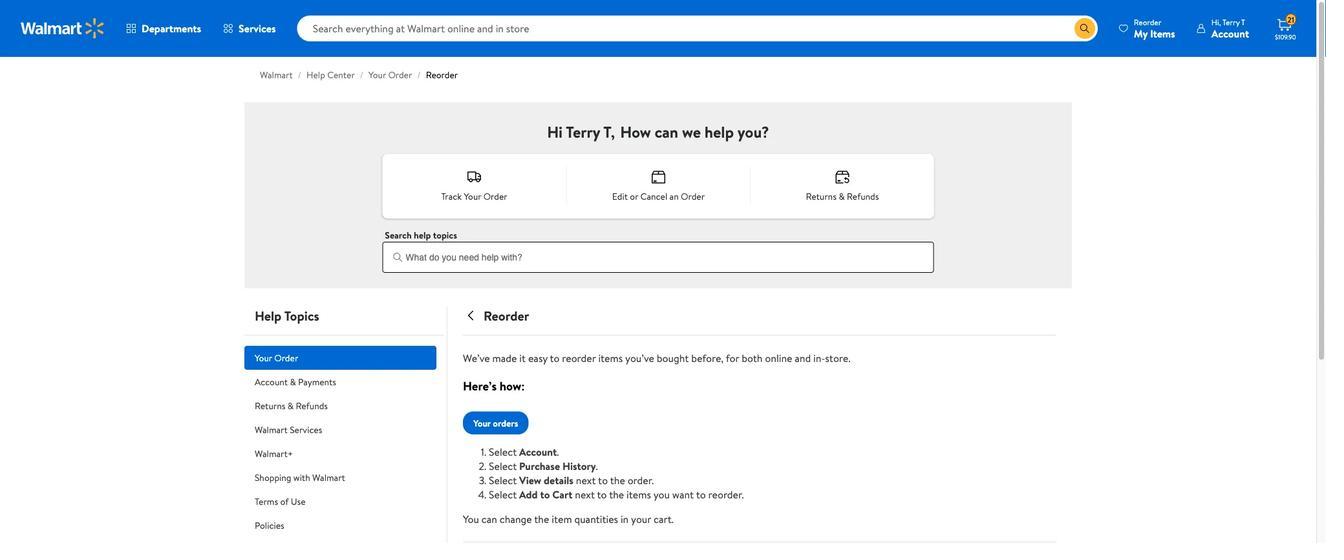 Task type: describe. For each thing, give the bounding box(es) containing it.
here's how:
[[463, 377, 525, 394]]

walmart services link
[[244, 418, 437, 442]]

to right add
[[540, 488, 550, 502]]

with
[[293, 471, 310, 484]]

1 vertical spatial refunds
[[296, 399, 328, 412]]

to right want
[[696, 488, 706, 502]]

walmart link
[[260, 69, 293, 81]]

you've
[[625, 351, 654, 365]]

2 vertical spatial walmart
[[312, 471, 345, 484]]

next right cart
[[575, 488, 595, 502]]

0 vertical spatial &
[[839, 190, 845, 203]]

your inside the track your order "link"
[[464, 190, 481, 203]]

0 vertical spatial items
[[598, 351, 623, 365]]

edit or cancel an order link
[[566, 156, 750, 216]]

walmart services
[[255, 423, 322, 436]]

t
[[1242, 16, 1246, 27]]

$109.90
[[1275, 32, 1296, 41]]

search
[[385, 229, 412, 242]]

1 horizontal spatial returns
[[806, 190, 837, 203]]

1 select from the top
[[489, 445, 517, 459]]

both
[[742, 351, 763, 365]]

item
[[552, 512, 572, 526]]

your right center
[[369, 69, 386, 81]]

track
[[441, 190, 462, 203]]

your orders link
[[463, 412, 529, 435]]

change
[[500, 512, 532, 526]]

2 select from the top
[[489, 459, 517, 473]]

or
[[630, 190, 638, 203]]

cart.
[[654, 512, 674, 526]]

services inside dropdown button
[[239, 21, 276, 36]]

order.
[[628, 473, 654, 488]]

purchase
[[519, 459, 560, 473]]

help inside search field
[[414, 229, 431, 242]]

terms of use link
[[244, 490, 437, 513]]

you
[[654, 488, 670, 502]]

quantities
[[575, 512, 618, 526]]

you
[[463, 512, 479, 526]]

Search help topics search field
[[382, 229, 934, 273]]

add
[[519, 488, 538, 502]]

policies
[[255, 519, 284, 532]]

topics
[[284, 307, 319, 325]]

the left order.
[[610, 473, 625, 488]]

want
[[672, 488, 694, 502]]

0 horizontal spatial .
[[557, 445, 559, 459]]

hi
[[547, 121, 563, 143]]

your up account & payments
[[255, 351, 272, 364]]

cart
[[552, 488, 573, 502]]

account & payments
[[255, 375, 336, 388]]

hi,
[[1212, 16, 1221, 27]]

0 horizontal spatial help
[[255, 307, 282, 325]]

made
[[493, 351, 517, 365]]

departments
[[142, 21, 201, 36]]

easy
[[528, 351, 548, 365]]

search help topics
[[385, 229, 457, 242]]

walmart+
[[255, 447, 293, 460]]

view
[[519, 473, 541, 488]]

reorder for reorder
[[484, 307, 529, 325]]

for
[[726, 351, 739, 365]]

track your order link
[[382, 156, 566, 216]]

online
[[765, 351, 792, 365]]

shopping with walmart link
[[244, 466, 437, 490]]

1 vertical spatial reorder
[[426, 69, 458, 81]]

reorder for reorder my items
[[1134, 16, 1162, 27]]

account inside 'select account . select purchase history . select view details next to the order. select add to cart next to the items you want to reorder.'
[[519, 445, 557, 459]]

1 vertical spatial your order link
[[244, 346, 437, 370]]

walmart for walmart services
[[255, 423, 288, 436]]

hi, terry t account
[[1212, 16, 1249, 40]]

0 vertical spatial account
[[1212, 26, 1249, 40]]

order inside the track your order "link"
[[484, 190, 507, 203]]

edit or cancel an order
[[612, 190, 705, 203]]

reorder link
[[426, 69, 458, 81]]

it
[[520, 351, 526, 365]]

1 / from the left
[[298, 69, 301, 81]]

0 vertical spatial refunds
[[847, 190, 879, 203]]

order inside edit or cancel an order link
[[681, 190, 705, 203]]

account & payments link
[[244, 370, 437, 394]]

my
[[1134, 26, 1148, 40]]

& for bottom returns & refunds link
[[288, 399, 294, 412]]

terry for t,
[[566, 121, 600, 143]]

terms
[[255, 495, 278, 508]]

order up account & payments
[[274, 351, 298, 364]]

1 horizontal spatial .
[[596, 459, 598, 473]]

Walmart Site-Wide search field
[[297, 16, 1098, 41]]



Task type: vqa. For each thing, say whether or not it's contained in the screenshot.


Task type: locate. For each thing, give the bounding box(es) containing it.
we
[[682, 121, 701, 143]]

help topics
[[255, 307, 319, 325]]

to
[[550, 351, 560, 365], [598, 473, 608, 488], [540, 488, 550, 502], [597, 488, 607, 502], [696, 488, 706, 502]]

policies link
[[244, 513, 437, 537]]

1 horizontal spatial reorder
[[484, 307, 529, 325]]

1 vertical spatial services
[[290, 423, 322, 436]]

services up walmart+
[[290, 423, 322, 436]]

shopping
[[255, 471, 291, 484]]

account down your order
[[255, 375, 288, 388]]

walmart for walmart / help center / your order / reorder
[[260, 69, 293, 81]]

walmart down services dropdown button
[[260, 69, 293, 81]]

.
[[557, 445, 559, 459], [596, 459, 598, 473]]

in-
[[814, 351, 825, 365]]

1 horizontal spatial help
[[307, 69, 325, 81]]

reorder
[[562, 351, 596, 365]]

shopping with walmart
[[255, 471, 345, 484]]

0 vertical spatial returns & refunds
[[806, 190, 879, 203]]

1 horizontal spatial help
[[705, 121, 734, 143]]

the up in
[[609, 488, 624, 502]]

order right track
[[484, 190, 507, 203]]

0 horizontal spatial returns & refunds link
[[244, 394, 437, 418]]

departments button
[[115, 13, 212, 44]]

back image
[[463, 308, 479, 323]]

1 horizontal spatial can
[[655, 121, 678, 143]]

1 vertical spatial terry
[[566, 121, 600, 143]]

can left 'we'
[[655, 121, 678, 143]]

help left topics
[[255, 307, 282, 325]]

track your order
[[441, 190, 507, 203]]

of
[[280, 495, 289, 508]]

1 vertical spatial help
[[255, 307, 282, 325]]

topics
[[433, 229, 457, 242]]

walmart up walmart+
[[255, 423, 288, 436]]

select account . select purchase history . select view details next to the order. select add to cart next to the items you want to reorder.
[[489, 445, 744, 502]]

services
[[239, 21, 276, 36], [290, 423, 322, 436]]

terry inside hi, terry t account
[[1223, 16, 1240, 27]]

0 horizontal spatial returns & refunds
[[255, 399, 328, 412]]

0 vertical spatial walmart
[[260, 69, 293, 81]]

you?
[[738, 121, 769, 143]]

2 horizontal spatial reorder
[[1134, 16, 1162, 27]]

reorder my items
[[1134, 16, 1176, 40]]

and
[[795, 351, 811, 365]]

terry left t
[[1223, 16, 1240, 27]]

we've
[[463, 351, 490, 365]]

hi terry t, how can we help you?
[[547, 121, 769, 143]]

1 horizontal spatial services
[[290, 423, 322, 436]]

your order link
[[369, 69, 412, 81], [244, 346, 437, 370]]

1 vertical spatial walmart
[[255, 423, 288, 436]]

/ left reorder link
[[417, 69, 421, 81]]

3 select from the top
[[489, 473, 517, 488]]

0 vertical spatial returns
[[806, 190, 837, 203]]

center
[[327, 69, 355, 81]]

terry left t,
[[566, 121, 600, 143]]

bought
[[657, 351, 689, 365]]

0 horizontal spatial account
[[255, 375, 288, 388]]

walmart image
[[21, 18, 105, 39]]

/ right the walmart link
[[298, 69, 301, 81]]

1 vertical spatial &
[[290, 375, 296, 388]]

select
[[489, 445, 517, 459], [489, 459, 517, 473], [489, 473, 517, 488], [489, 488, 517, 502]]

1 vertical spatial items
[[627, 488, 651, 502]]

0 horizontal spatial reorder
[[426, 69, 458, 81]]

21
[[1288, 14, 1295, 25]]

2 / from the left
[[360, 69, 364, 81]]

use
[[291, 495, 306, 508]]

edit
[[612, 190, 628, 203]]

2 horizontal spatial account
[[1212, 26, 1249, 40]]

items left you've
[[598, 351, 623, 365]]

1 horizontal spatial returns & refunds
[[806, 190, 879, 203]]

your orders
[[473, 417, 518, 429]]

. left history
[[557, 445, 559, 459]]

walmart+ link
[[244, 442, 437, 466]]

1 horizontal spatial /
[[360, 69, 364, 81]]

0 horizontal spatial services
[[239, 21, 276, 36]]

returns & refunds
[[806, 190, 879, 203], [255, 399, 328, 412]]

an
[[670, 190, 679, 203]]

0 horizontal spatial returns
[[255, 399, 285, 412]]

reorder.
[[709, 488, 744, 502]]

0 horizontal spatial help
[[414, 229, 431, 242]]

walmart
[[260, 69, 293, 81], [255, 423, 288, 436], [312, 471, 345, 484]]

reorder
[[1134, 16, 1162, 27], [426, 69, 458, 81], [484, 307, 529, 325]]

next
[[576, 473, 596, 488], [575, 488, 595, 502]]

reorder inside reorder my items
[[1134, 16, 1162, 27]]

your
[[631, 512, 651, 526]]

your order link up payments
[[244, 346, 437, 370]]

What do you need help with? search field
[[382, 242, 934, 273]]

1 vertical spatial can
[[482, 512, 497, 526]]

0 horizontal spatial refunds
[[296, 399, 328, 412]]

here's
[[463, 377, 497, 394]]

your order link right center
[[369, 69, 412, 81]]

0 vertical spatial help
[[307, 69, 325, 81]]

items
[[1150, 26, 1176, 40]]

. right details on the bottom of page
[[596, 459, 598, 473]]

cancel
[[641, 190, 668, 203]]

the left item
[[534, 512, 549, 526]]

order left reorder link
[[388, 69, 412, 81]]

help left center
[[307, 69, 325, 81]]

help right 'we'
[[705, 121, 734, 143]]

3 / from the left
[[417, 69, 421, 81]]

0 horizontal spatial can
[[482, 512, 497, 526]]

account
[[1212, 26, 1249, 40], [255, 375, 288, 388], [519, 445, 557, 459]]

walmart / help center / your order / reorder
[[260, 69, 458, 81]]

order right an on the right
[[681, 190, 705, 203]]

we've made it easy to reorder items you've bought before, for both online and in-store.
[[463, 351, 851, 365]]

items
[[598, 351, 623, 365], [627, 488, 651, 502]]

1 horizontal spatial terry
[[1223, 16, 1240, 27]]

&
[[839, 190, 845, 203], [290, 375, 296, 388], [288, 399, 294, 412]]

2 horizontal spatial /
[[417, 69, 421, 81]]

can right you
[[482, 512, 497, 526]]

how
[[620, 121, 651, 143]]

store.
[[825, 351, 851, 365]]

1 vertical spatial account
[[255, 375, 288, 388]]

returns & refunds link
[[750, 156, 934, 216], [244, 394, 437, 418]]

1 vertical spatial returns
[[255, 399, 285, 412]]

refunds
[[847, 190, 879, 203], [296, 399, 328, 412]]

your right track
[[464, 190, 481, 203]]

details
[[544, 473, 574, 488]]

1 vertical spatial help
[[414, 229, 431, 242]]

items left you
[[627, 488, 651, 502]]

/ right center
[[360, 69, 364, 81]]

2 vertical spatial reorder
[[484, 307, 529, 325]]

0 vertical spatial services
[[239, 21, 276, 36]]

2 vertical spatial account
[[519, 445, 557, 459]]

orders
[[493, 417, 518, 429]]

help left topics
[[414, 229, 431, 242]]

account left $109.90
[[1212, 26, 1249, 40]]

your order
[[255, 351, 298, 364]]

your left orders
[[473, 417, 491, 429]]

1 horizontal spatial refunds
[[847, 190, 879, 203]]

0 horizontal spatial items
[[598, 351, 623, 365]]

0 vertical spatial can
[[655, 121, 678, 143]]

help center link
[[307, 69, 355, 81]]

0 horizontal spatial terry
[[566, 121, 600, 143]]

to up quantities
[[597, 488, 607, 502]]

you can change the item quantities in your cart.
[[463, 512, 674, 526]]

2 vertical spatial &
[[288, 399, 294, 412]]

before,
[[691, 351, 724, 365]]

next right details on the bottom of page
[[576, 473, 596, 488]]

1 horizontal spatial returns & refunds link
[[750, 156, 934, 216]]

0 vertical spatial terry
[[1223, 16, 1240, 27]]

in
[[621, 512, 629, 526]]

payments
[[298, 375, 336, 388]]

services button
[[212, 13, 287, 44]]

1 vertical spatial returns & refunds link
[[244, 394, 437, 418]]

items inside 'select account . select purchase history . select view details next to the order. select add to cart next to the items you want to reorder.'
[[627, 488, 651, 502]]

Search search field
[[297, 16, 1098, 41]]

to right history
[[598, 473, 608, 488]]

search icon image
[[1080, 23, 1090, 34]]

account up "view"
[[519, 445, 557, 459]]

0 vertical spatial returns & refunds link
[[750, 156, 934, 216]]

terry
[[1223, 16, 1240, 27], [566, 121, 600, 143]]

t,
[[603, 121, 615, 143]]

help
[[705, 121, 734, 143], [414, 229, 431, 242]]

1 horizontal spatial items
[[627, 488, 651, 502]]

1 vertical spatial returns & refunds
[[255, 399, 328, 412]]

services up the walmart link
[[239, 21, 276, 36]]

walmart down the walmart+ link
[[312, 471, 345, 484]]

history
[[563, 459, 596, 473]]

1 horizontal spatial account
[[519, 445, 557, 459]]

0 horizontal spatial /
[[298, 69, 301, 81]]

order
[[388, 69, 412, 81], [484, 190, 507, 203], [681, 190, 705, 203], [274, 351, 298, 364]]

terms of use
[[255, 495, 306, 508]]

0 vertical spatial reorder
[[1134, 16, 1162, 27]]

terry for t
[[1223, 16, 1240, 27]]

0 vertical spatial help
[[705, 121, 734, 143]]

& for account & payments link
[[290, 375, 296, 388]]

to right easy in the bottom left of the page
[[550, 351, 560, 365]]

how:
[[500, 377, 525, 394]]

4 select from the top
[[489, 488, 517, 502]]

0 vertical spatial your order link
[[369, 69, 412, 81]]



